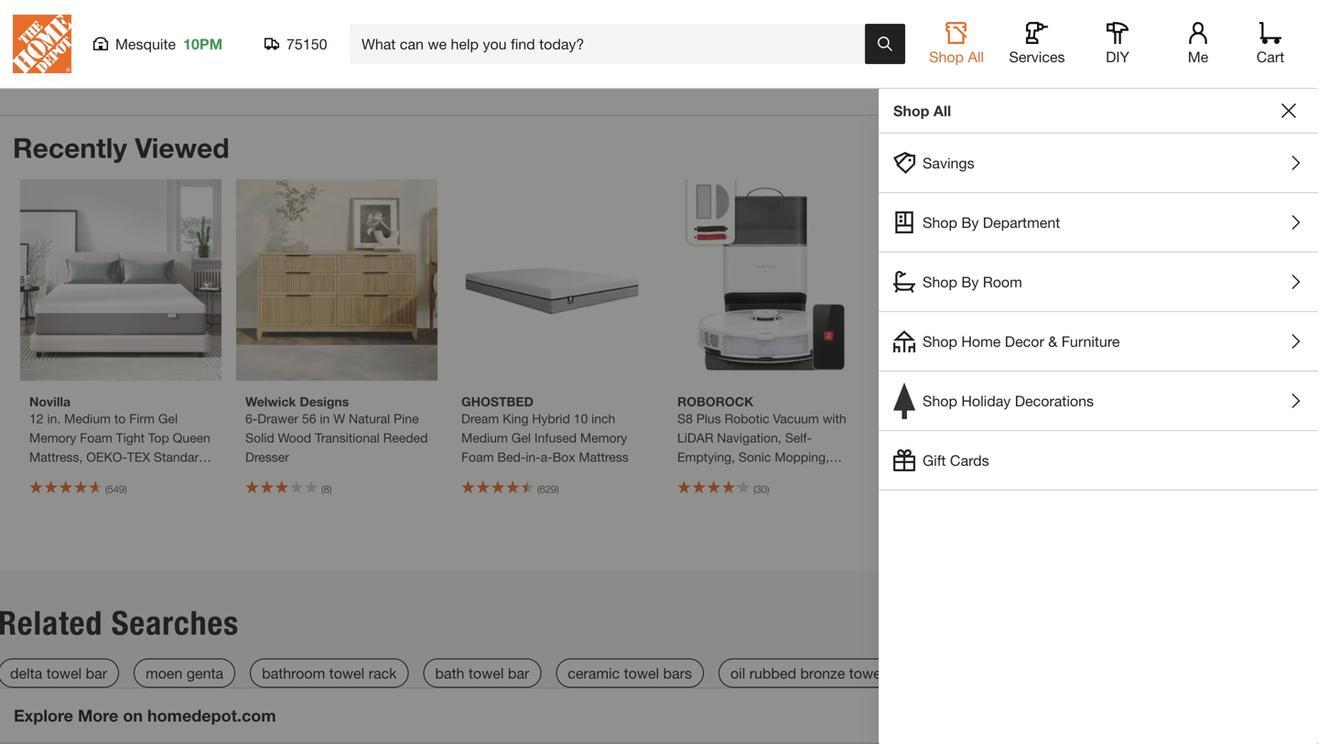 Task type: locate. For each thing, give the bounding box(es) containing it.
0 vertical spatial white
[[981, 469, 1014, 484]]

roborock up revo
[[894, 394, 970, 409]]

white down 6000pa
[[678, 488, 711, 503]]

gel inside novilla 12 in. medium to firm gel memory foam tight top queen mattress, oeko-tex standard 100 certification mattresses
[[158, 411, 178, 426]]

0 horizontal spatial robotic
[[725, 411, 770, 426]]

1 robotic from the left
[[725, 411, 770, 426]]

0 horizontal spatial white
[[678, 488, 711, 503]]

multisurface inside roborock s8 plus robotic vacuum with lidar navigation, self- emptying, sonic mopping, 6000pa suction, multisurface in white
[[776, 469, 847, 484]]

in inside 27 in. electric smart wall oven with built-in microwave with touchscreen in stainless steel
[[1186, 450, 1196, 465]]

white inside roborock s8 plus robotic vacuum with lidar navigation, self- emptying, sonic mopping, 6000pa suction, multisurface in white
[[678, 488, 711, 503]]

multisurface for mopping,
[[776, 469, 847, 484]]

oeko-
[[86, 450, 127, 465]]

1 horizontal spatial bars
[[889, 665, 918, 682]]

bar inside delta towel bar link
[[86, 665, 107, 682]]

shop up revo
[[923, 392, 958, 410]]

1 vertical spatial shop all
[[894, 102, 952, 120]]

1 horizontal spatial multisurface
[[894, 469, 964, 484]]

memory up mattress,
[[29, 430, 76, 446]]

by left room
[[962, 273, 979, 291]]

2 navigation, from the left
[[989, 430, 1054, 446]]

shop all left services
[[930, 48, 985, 65]]

1 horizontal spatial self-
[[894, 450, 921, 465]]

shop all up 'savings'
[[894, 102, 952, 120]]

self- down "mop"
[[894, 450, 921, 465]]

1 horizontal spatial navigation,
[[989, 430, 1054, 446]]

4 ( from the left
[[754, 484, 756, 496]]

foam
[[80, 430, 112, 446], [462, 450, 494, 465]]

0 horizontal spatial to
[[114, 411, 126, 426]]

1 horizontal spatial medium
[[462, 430, 508, 446]]

emptying, up 6000pa
[[678, 450, 736, 465]]

memory up mattress
[[581, 430, 628, 446]]

shop for room
[[923, 273, 958, 291]]

)
[[125, 484, 127, 496], [330, 484, 332, 496], [557, 484, 559, 496], [767, 484, 770, 496], [984, 484, 986, 496], [1200, 484, 1202, 496]]

medium down novilla at the bottom left
[[64, 411, 111, 426]]

shop left room
[[923, 273, 958, 291]]

medium down dream
[[462, 430, 508, 446]]

cart
[[993, 5, 1023, 23], [1210, 5, 1241, 23], [1257, 48, 1285, 65]]

5 ( from the left
[[970, 484, 972, 496]]

2 multisurface from the left
[[894, 469, 964, 484]]

0 horizontal spatial bars
[[664, 665, 692, 682]]

1 horizontal spatial smart
[[1191, 411, 1226, 426]]

add to cart button up services
[[891, 0, 1075, 34]]

2 add to cart button from the left
[[1108, 0, 1292, 34]]

bathroom
[[262, 665, 325, 682]]

white
[[981, 469, 1014, 484], [678, 488, 711, 503]]

1 bar from the left
[[86, 665, 107, 682]]

with up mopping,
[[823, 411, 847, 426]]

towel
[[46, 665, 82, 682], [329, 665, 365, 682], [469, 665, 504, 682], [624, 665, 660, 682], [850, 665, 885, 682]]

bar right bath
[[508, 665, 530, 682]]

5 towel from the left
[[850, 665, 885, 682]]

emptying, up ( 64 )
[[921, 450, 979, 465]]

to up me
[[1192, 5, 1206, 23]]

1 towel from the left
[[46, 665, 82, 682]]

2 add to cart from the left
[[1160, 5, 1241, 23]]

to up tight
[[114, 411, 126, 426]]

self-
[[786, 430, 812, 446], [894, 450, 921, 465], [982, 450, 1009, 465]]

1 add from the left
[[943, 5, 971, 23]]

( down transitional
[[322, 484, 324, 496]]

add to cart up services
[[943, 5, 1023, 23]]

1 horizontal spatial foam
[[462, 450, 494, 465]]

( down cards
[[970, 484, 972, 496]]

delta towel bar
[[10, 665, 107, 682]]

30
[[756, 484, 767, 496]]

bar for bath towel bar
[[508, 665, 530, 682]]

and
[[1038, 411, 1060, 426]]

0 horizontal spatial vacuum
[[774, 411, 820, 426]]

suction,
[[726, 469, 773, 484]]

549
[[108, 484, 125, 496]]

2 memory from the left
[[581, 430, 628, 446]]

moen genta link
[[134, 659, 236, 688]]

) down sonic
[[767, 484, 770, 496]]

1 by from the top
[[962, 214, 979, 231]]

) down cards
[[984, 484, 986, 496]]

queen
[[173, 430, 211, 446]]

0 horizontal spatial memory
[[29, 430, 76, 446]]

in. down novilla at the bottom left
[[47, 411, 61, 426]]

roborock inside roborock s8 plus robotic vacuum with lidar navigation, self- emptying, sonic mopping, 6000pa suction, multisurface in white
[[678, 394, 754, 409]]

2 robotic from the left
[[940, 411, 985, 426]]

27 in. electric smart wall oven with built-in microwave with touchscreen in stainless steel link
[[1110, 395, 1293, 467]]

add for 1st add to cart button
[[943, 5, 971, 23]]

ghostbed dream king hybrid 10 inch medium gel infused memory foam bed-in-a-box mattress
[[462, 394, 629, 465]]

with inside 'roborock q revo robotic vacuum and mop with smart navigation, self-emptying, self-drying, multisurface in white'
[[924, 430, 947, 446]]

foam left bed- at the bottom of page
[[462, 450, 494, 465]]

reeded
[[383, 430, 428, 446]]

bars left oil
[[664, 665, 692, 682]]

gel inside ghostbed dream king hybrid 10 inch medium gel infused memory foam bed-in-a-box mattress
[[512, 430, 531, 446]]

navigation, inside roborock s8 plus robotic vacuum with lidar navigation, self- emptying, sonic mopping, 6000pa suction, multisurface in white
[[717, 430, 782, 446]]

0 horizontal spatial navigation,
[[717, 430, 782, 446]]

drying,
[[1009, 450, 1050, 465]]

add to cart up me
[[1160, 5, 1241, 23]]

50
[[1189, 484, 1200, 496]]

) for dresser
[[330, 484, 332, 496]]

add
[[943, 5, 971, 23], [1160, 5, 1188, 23]]

by inside shop by department button
[[962, 214, 979, 231]]

0 horizontal spatial smart
[[951, 430, 985, 446]]

towel right the bronze
[[850, 665, 885, 682]]

by left department
[[962, 214, 979, 231]]

in. right 27
[[1128, 411, 1142, 426]]

2 bar from the left
[[508, 665, 530, 682]]

0 vertical spatial shop all
[[930, 48, 985, 65]]

vacuum inside roborock s8 plus robotic vacuum with lidar navigation, self- emptying, sonic mopping, 6000pa suction, multisurface in white
[[774, 411, 820, 426]]

mattress
[[579, 450, 629, 465]]

white down drying,
[[981, 469, 1014, 484]]

0 horizontal spatial all
[[934, 102, 952, 120]]

navigation, up drying,
[[989, 430, 1054, 446]]

( down in-
[[538, 484, 540, 496]]

navigation, up sonic
[[717, 430, 782, 446]]

vacuum inside 'roborock q revo robotic vacuum and mop with smart navigation, self-emptying, self-drying, multisurface in white'
[[989, 411, 1035, 426]]

self- up mopping,
[[786, 430, 812, 446]]

vacuum up mopping,
[[774, 411, 820, 426]]

1 horizontal spatial gel
[[512, 430, 531, 446]]

1 roborock from the left
[[678, 394, 754, 409]]

room
[[984, 273, 1023, 291]]

by
[[962, 214, 979, 231], [962, 273, 979, 291]]

all left services
[[969, 48, 985, 65]]

multisurface
[[776, 469, 847, 484], [894, 469, 964, 484]]

27 in. electric smart wall oven with built-in microwave with touchscreen in stainless steel
[[1110, 411, 1287, 465]]

shop left services
[[930, 48, 965, 65]]

1 horizontal spatial white
[[981, 469, 1014, 484]]

( down sonic
[[754, 484, 756, 496]]

self- inside roborock s8 plus robotic vacuum with lidar navigation, self- emptying, sonic mopping, 6000pa suction, multisurface in white
[[786, 430, 812, 446]]

stainless
[[1200, 450, 1252, 465]]

2 towel from the left
[[329, 665, 365, 682]]

with inside roborock s8 plus robotic vacuum with lidar navigation, self- emptying, sonic mopping, 6000pa suction, multisurface in white
[[823, 411, 847, 426]]

welwick designs 6-drawer 56 in w natural pine solid wood transitional reeded dresser
[[245, 394, 428, 465]]

mesquite 10pm
[[115, 35, 223, 53]]

2 ) from the left
[[330, 484, 332, 496]]

1 navigation, from the left
[[717, 430, 782, 446]]

1 vertical spatial gel
[[512, 430, 531, 446]]

add right the diy button
[[1160, 5, 1188, 23]]

by for room
[[962, 273, 979, 291]]

smart up cards
[[951, 430, 985, 446]]

( for suction,
[[754, 484, 756, 496]]

inch
[[592, 411, 616, 426]]

oil rubbed bronze towel bars
[[731, 665, 918, 682]]

0 vertical spatial all
[[969, 48, 985, 65]]

menu
[[879, 134, 1319, 491]]

0 vertical spatial medium
[[64, 411, 111, 426]]

shop down 'savings'
[[923, 214, 958, 231]]

0 horizontal spatial medium
[[64, 411, 111, 426]]

( down 27 in. electric smart wall oven with built-in microwave with touchscreen in stainless steel
[[1186, 484, 1189, 496]]

2 by from the top
[[962, 273, 979, 291]]

) down box
[[557, 484, 559, 496]]

navigation,
[[717, 430, 782, 446], [989, 430, 1054, 446]]

2 vacuum from the left
[[989, 411, 1035, 426]]

ceramic
[[568, 665, 620, 682]]

shop home decor & furniture
[[923, 333, 1121, 350]]

0 horizontal spatial cart
[[993, 5, 1023, 23]]

cart up services
[[993, 5, 1023, 23]]

multisurface for emptying,
[[894, 469, 964, 484]]

self- up 64
[[982, 450, 1009, 465]]

( 50 )
[[1186, 484, 1202, 496]]

1 vacuum from the left
[[774, 411, 820, 426]]

0 vertical spatial foam
[[80, 430, 112, 446]]

8
[[324, 484, 330, 496]]

1 horizontal spatial vacuum
[[989, 411, 1035, 426]]

2 roborock from the left
[[894, 394, 970, 409]]

1 vertical spatial white
[[678, 488, 711, 503]]

( for a-
[[538, 484, 540, 496]]

foam up 'oeko-'
[[80, 430, 112, 446]]

1 horizontal spatial bar
[[508, 665, 530, 682]]

multisurface down "mop"
[[894, 469, 964, 484]]

s8
[[678, 411, 693, 426]]

cart up the drawer close icon
[[1257, 48, 1285, 65]]

hybrid
[[532, 411, 570, 426]]

0 horizontal spatial add
[[943, 5, 971, 23]]

0 horizontal spatial gel
[[158, 411, 178, 426]]

roborock
[[678, 394, 754, 409], [894, 394, 970, 409]]

diy button
[[1089, 22, 1148, 66]]

bar for delta towel bar
[[86, 665, 107, 682]]

bar down related searches
[[86, 665, 107, 682]]

cart link
[[1251, 22, 1292, 66]]

1 ( from the left
[[105, 484, 108, 496]]

in
[[1168, 430, 1179, 446]]

add to cart button up me
[[1108, 0, 1292, 34]]

with up gift
[[924, 430, 947, 446]]

roborock inside 'roborock q revo robotic vacuum and mop with smart navigation, self-emptying, self-drying, multisurface in white'
[[894, 394, 970, 409]]

1 memory from the left
[[29, 430, 76, 446]]

6 ) from the left
[[1200, 484, 1202, 496]]

add left services "button"
[[943, 5, 971, 23]]

roborock q revo robotic vacuum and mop with smart navigation, self-emptying, self-drying, multisurface in white
[[894, 394, 1060, 484]]

multisurface inside 'roborock q revo robotic vacuum and mop with smart navigation, self-emptying, self-drying, multisurface in white'
[[894, 469, 964, 484]]

in inside welwick designs 6-drawer 56 in w natural pine solid wood transitional reeded dresser
[[320, 411, 330, 426]]

roborock up the plus
[[678, 394, 754, 409]]

towel right delta
[[46, 665, 82, 682]]

shop for decor
[[923, 333, 958, 350]]

bronze
[[801, 665, 846, 682]]

novilla
[[29, 394, 71, 409]]

0 vertical spatial smart
[[1191, 411, 1226, 426]]

1 vertical spatial foam
[[462, 450, 494, 465]]

3 ( from the left
[[538, 484, 540, 496]]

delta towel bar link
[[0, 659, 119, 688]]

1 in. from the left
[[47, 411, 61, 426]]

1 emptying, from the left
[[678, 450, 736, 465]]

2 add from the left
[[1160, 5, 1188, 23]]

shop left home
[[923, 333, 958, 350]]

( for oeko-
[[105, 484, 108, 496]]

bath
[[435, 665, 465, 682]]

q
[[894, 411, 904, 426]]

0 vertical spatial gel
[[158, 411, 178, 426]]

1 horizontal spatial add
[[1160, 5, 1188, 23]]

0 horizontal spatial multisurface
[[776, 469, 847, 484]]

solid
[[245, 430, 274, 446]]

add to cart
[[943, 5, 1023, 23], [1160, 5, 1241, 23]]

shop holiday decorations
[[923, 392, 1095, 410]]

1 horizontal spatial add to cart button
[[1108, 0, 1292, 34]]

shop by room
[[923, 273, 1023, 291]]

bar inside 'bath towel bar' link
[[508, 665, 530, 682]]

1 vertical spatial by
[[962, 273, 979, 291]]

vacuum down shop holiday decorations
[[989, 411, 1035, 426]]

1 vertical spatial smart
[[951, 430, 985, 446]]

12 in. medium to firm gel memory foam tight top queen mattress, oeko-tex standard 100 certification mattresses image
[[20, 180, 222, 381]]

drawer
[[258, 411, 299, 426]]

all inside button
[[969, 48, 985, 65]]

shop all
[[930, 48, 985, 65], [894, 102, 952, 120]]

1 horizontal spatial all
[[969, 48, 985, 65]]

white inside 'roborock q revo robotic vacuum and mop with smart navigation, self-emptying, self-drying, multisurface in white'
[[981, 469, 1014, 484]]

in. inside 27 in. electric smart wall oven with built-in microwave with touchscreen in stainless steel
[[1128, 411, 1142, 426]]

1 bars from the left
[[664, 665, 692, 682]]

mesquite
[[115, 35, 176, 53]]

( down 'oeko-'
[[105, 484, 108, 496]]

629
[[540, 484, 557, 496]]

) for oeko-
[[125, 484, 127, 496]]

in
[[320, 411, 330, 426], [1186, 450, 1196, 465], [850, 469, 860, 484], [968, 469, 978, 484]]

) down 'oeko-'
[[125, 484, 127, 496]]

) down transitional
[[330, 484, 332, 496]]

1 horizontal spatial roborock
[[894, 394, 970, 409]]

0 horizontal spatial emptying,
[[678, 450, 736, 465]]

27
[[1110, 411, 1124, 426]]

0 horizontal spatial bar
[[86, 665, 107, 682]]

0 horizontal spatial roborock
[[678, 394, 754, 409]]

menu containing savings
[[879, 134, 1319, 491]]

1 horizontal spatial emptying,
[[921, 450, 979, 465]]

3 ) from the left
[[557, 484, 559, 496]]

0 horizontal spatial self-
[[786, 430, 812, 446]]

furniture
[[1062, 333, 1121, 350]]

cart for first add to cart button from the right
[[1210, 5, 1241, 23]]

towel right bath
[[469, 665, 504, 682]]

robotic inside 'roborock q revo robotic vacuum and mop with smart navigation, self-emptying, self-drying, multisurface in white'
[[940, 411, 985, 426]]

medium inside novilla 12 in. medium to firm gel memory foam tight top queen mattress, oeko-tex standard 100 certification mattresses
[[64, 411, 111, 426]]

all up 'savings'
[[934, 102, 952, 120]]

cart left cart link
[[1210, 5, 1241, 23]]

5 ) from the left
[[984, 484, 986, 496]]

3 towel from the left
[[469, 665, 504, 682]]

What can we help you find today? search field
[[362, 25, 865, 63]]

shop holiday decorations preview image
[[894, 383, 916, 420]]

dream
[[462, 411, 499, 426]]

( 30 )
[[754, 484, 770, 496]]

2 emptying, from the left
[[921, 450, 979, 465]]

( for dresser
[[322, 484, 324, 496]]

1 horizontal spatial cart
[[1210, 5, 1241, 23]]

gel up the top
[[158, 411, 178, 426]]

1 horizontal spatial in.
[[1128, 411, 1142, 426]]

1 ) from the left
[[125, 484, 127, 496]]

gift
[[923, 452, 947, 469]]

4 ) from the left
[[767, 484, 770, 496]]

multisurface down mopping,
[[776, 469, 847, 484]]

shop by department
[[923, 214, 1061, 231]]

27 in. electric smart wall oven with built-in microwave with touchscreen in stainless steel image
[[1101, 180, 1303, 381]]

0 horizontal spatial add to cart button
[[891, 0, 1075, 34]]

towel left the rack
[[329, 665, 365, 682]]

towel right ceramic
[[624, 665, 660, 682]]

to left services "button"
[[975, 5, 989, 23]]

smart up microwave
[[1191, 411, 1226, 426]]

bath towel bar
[[435, 665, 530, 682]]

related searches
[[0, 604, 239, 643]]

robotic right the plus
[[725, 411, 770, 426]]

1 vertical spatial medium
[[462, 430, 508, 446]]

1 add to cart from the left
[[943, 5, 1023, 23]]

robotic inside roborock s8 plus robotic vacuum with lidar navigation, self- emptying, sonic mopping, 6000pa suction, multisurface in white
[[725, 411, 770, 426]]

0 horizontal spatial foam
[[80, 430, 112, 446]]

6000pa
[[678, 469, 722, 484]]

by inside shop by room button
[[962, 273, 979, 291]]

2 ( from the left
[[322, 484, 324, 496]]

with
[[823, 411, 847, 426], [924, 430, 947, 446], [1110, 430, 1134, 446], [1248, 430, 1272, 446]]

shop for department
[[923, 214, 958, 231]]

1 multisurface from the left
[[776, 469, 847, 484]]

to inside novilla 12 in. medium to firm gel memory foam tight top queen mattress, oeko-tex standard 100 certification mattresses
[[114, 411, 126, 426]]

4 towel from the left
[[624, 665, 660, 682]]

medium
[[64, 411, 111, 426], [462, 430, 508, 446]]

0 horizontal spatial in.
[[47, 411, 61, 426]]

2 in. from the left
[[1128, 411, 1142, 426]]

bars right the bronze
[[889, 665, 918, 682]]

1 horizontal spatial memory
[[581, 430, 628, 446]]

gel down king
[[512, 430, 531, 446]]

1 horizontal spatial robotic
[[940, 411, 985, 426]]

robotic down holiday at bottom right
[[940, 411, 985, 426]]

1 horizontal spatial add to cart
[[1160, 5, 1241, 23]]

roborock for plus
[[678, 394, 754, 409]]

) down stainless
[[1200, 484, 1202, 496]]

recently viewed
[[13, 131, 230, 164]]

0 horizontal spatial add to cart
[[943, 5, 1023, 23]]

0 vertical spatial by
[[962, 214, 979, 231]]



Task type: vqa. For each thing, say whether or not it's contained in the screenshot.
huntington park
no



Task type: describe. For each thing, give the bounding box(es) containing it.
add for first add to cart button from the right
[[1160, 5, 1188, 23]]

( 549 )
[[105, 484, 127, 496]]

towel for ceramic
[[624, 665, 660, 682]]

&
[[1049, 333, 1058, 350]]

by for department
[[962, 214, 979, 231]]

100
[[29, 469, 51, 484]]

emptying, inside 'roborock q revo robotic vacuum and mop with smart navigation, self-emptying, self-drying, multisurface in white'
[[921, 450, 979, 465]]

2 bars from the left
[[889, 665, 918, 682]]

in. inside novilla 12 in. medium to firm gel memory foam tight top queen mattress, oeko-tex standard 100 certification mattresses
[[47, 411, 61, 426]]

medium inside ghostbed dream king hybrid 10 inch medium gel infused memory foam bed-in-a-box mattress
[[462, 430, 508, 446]]

lidar
[[678, 430, 714, 446]]

s8 plus robotic vacuum with lidar navigation, self-emptying, sonic mopping, 6000pa suction, multisurface in white image
[[669, 180, 870, 381]]

shop home decor & furniture button
[[879, 312, 1319, 371]]

foam inside novilla 12 in. medium to firm gel memory foam tight top queen mattress, oeko-tex standard 100 certification mattresses
[[80, 430, 112, 446]]

emptying, inside roborock s8 plus robotic vacuum with lidar navigation, self- emptying, sonic mopping, 6000pa suction, multisurface in white
[[678, 450, 736, 465]]

( for drying,
[[970, 484, 972, 496]]

plus
[[697, 411, 722, 426]]

savings button
[[879, 134, 1319, 192]]

shop up 'savings'
[[894, 102, 930, 120]]

mop
[[894, 430, 920, 446]]

10pm
[[183, 35, 223, 53]]

robotic for navigation,
[[725, 411, 770, 426]]

6 ( from the left
[[1186, 484, 1189, 496]]

pine
[[394, 411, 419, 426]]

searches
[[112, 604, 239, 643]]

me
[[1189, 48, 1209, 65]]

cart for 1st add to cart button
[[993, 5, 1023, 23]]

q revo robotic vacuum and mop with smart navigation, self-emptying, self-drying, multisurface in white image
[[885, 180, 1086, 381]]

add to cart for first add to cart button from the right
[[1160, 5, 1241, 23]]

75150 button
[[265, 35, 328, 53]]

1 horizontal spatial to
[[975, 5, 989, 23]]

wood
[[278, 430, 311, 446]]

certification
[[54, 469, 123, 484]]

towel for delta
[[46, 665, 82, 682]]

king
[[503, 411, 529, 426]]

a-
[[541, 450, 553, 465]]

2 horizontal spatial to
[[1192, 5, 1206, 23]]

oil
[[731, 665, 746, 682]]

delta
[[10, 665, 42, 682]]

1 add to cart button from the left
[[891, 0, 1075, 34]]

smart inside 'roborock q revo robotic vacuum and mop with smart navigation, self-emptying, self-drying, multisurface in white'
[[951, 430, 985, 446]]

w
[[334, 411, 345, 426]]

savings
[[923, 154, 975, 172]]

rubbed
[[750, 665, 797, 682]]

bathroom towel rack link
[[250, 659, 409, 688]]

dresser
[[245, 450, 289, 465]]

roborock for revo
[[894, 394, 970, 409]]

decorations
[[1016, 392, 1095, 410]]

navigation, inside 'roborock q revo robotic vacuum and mop with smart navigation, self-emptying, self-drying, multisurface in white'
[[989, 430, 1054, 446]]

with up 'steel'
[[1248, 430, 1272, 446]]

) for suction,
[[767, 484, 770, 496]]

56
[[302, 411, 316, 426]]

vacuum for self-
[[774, 411, 820, 426]]

bed-
[[498, 450, 526, 465]]

firm
[[129, 411, 155, 426]]

bathroom towel rack
[[262, 665, 397, 682]]

gift cards
[[923, 452, 990, 469]]

towel for bathroom
[[329, 665, 365, 682]]

moen
[[146, 665, 183, 682]]

diy
[[1107, 48, 1130, 65]]

6-drawer 56 in w natural pine solid wood transitional reeded dresser image
[[236, 180, 438, 381]]

2 horizontal spatial cart
[[1257, 48, 1285, 65]]

shop all button
[[928, 22, 987, 66]]

white for self-
[[981, 469, 1014, 484]]

infused
[[535, 430, 577, 446]]

home
[[962, 333, 1001, 350]]

holiday
[[962, 392, 1012, 410]]

box
[[553, 450, 576, 465]]

moen genta
[[146, 665, 224, 682]]

memory inside ghostbed dream king hybrid 10 inch medium gel infused memory foam bed-in-a-box mattress
[[581, 430, 628, 446]]

decor
[[1006, 333, 1045, 350]]

top
[[148, 430, 169, 446]]

white for 6000pa
[[678, 488, 711, 503]]

standard
[[154, 450, 206, 465]]

department
[[984, 214, 1061, 231]]

ceramic towel bars
[[568, 665, 692, 682]]

) for a-
[[557, 484, 559, 496]]

1 vertical spatial all
[[934, 102, 952, 120]]

tex
[[127, 450, 150, 465]]

built-
[[1137, 430, 1168, 446]]

robotic for with
[[940, 411, 985, 426]]

) for drying,
[[984, 484, 986, 496]]

10
[[574, 411, 588, 426]]

me button
[[1170, 22, 1228, 66]]

oven
[[1257, 411, 1287, 426]]

smart inside 27 in. electric smart wall oven with built-in microwave with touchscreen in stainless steel
[[1191, 411, 1226, 426]]

services
[[1010, 48, 1066, 65]]

cards
[[951, 452, 990, 469]]

electric
[[1145, 411, 1188, 426]]

vacuum for smart
[[989, 411, 1035, 426]]

rack
[[369, 665, 397, 682]]

genta
[[187, 665, 224, 682]]

2 horizontal spatial self-
[[982, 450, 1009, 465]]

( 64 )
[[970, 484, 986, 496]]

mattresses
[[127, 469, 190, 484]]

drawer close image
[[1282, 104, 1297, 118]]

in inside roborock s8 plus robotic vacuum with lidar navigation, self- emptying, sonic mopping, 6000pa suction, multisurface in white
[[850, 469, 860, 484]]

roborock s8 plus robotic vacuum with lidar navigation, self- emptying, sonic mopping, 6000pa suction, multisurface in white
[[678, 394, 860, 503]]

mattress,
[[29, 450, 83, 465]]

services button
[[1008, 22, 1067, 66]]

foam inside ghostbed dream king hybrid 10 inch medium gel infused memory foam bed-in-a-box mattress
[[462, 450, 494, 465]]

in-
[[526, 450, 541, 465]]

( 629 )
[[538, 484, 559, 496]]

ghostbed
[[462, 394, 534, 409]]

gift cards link
[[879, 431, 1319, 490]]

natural
[[349, 411, 390, 426]]

oil rubbed bronze towel bars link
[[719, 659, 930, 688]]

bath towel bar link
[[424, 659, 542, 688]]

shop all inside button
[[930, 48, 985, 65]]

shop for decorations
[[923, 392, 958, 410]]

memory inside novilla 12 in. medium to firm gel memory foam tight top queen mattress, oeko-tex standard 100 certification mattresses
[[29, 430, 76, 446]]

shop by room button
[[879, 253, 1319, 311]]

steel
[[1255, 450, 1284, 465]]

in inside 'roborock q revo robotic vacuum and mop with smart navigation, self-emptying, self-drying, multisurface in white'
[[968, 469, 978, 484]]

shop holiday decorations button
[[879, 372, 1319, 431]]

welwick
[[245, 394, 296, 409]]

( 8 )
[[322, 484, 332, 496]]

touchscreen
[[1110, 450, 1183, 465]]

towel for bath
[[469, 665, 504, 682]]

75150
[[287, 35, 327, 53]]

dream king hybrid 10 inch medium gel infused memory foam bed-in-a-box mattress image
[[452, 180, 654, 381]]

6-
[[245, 411, 258, 426]]

the home depot logo image
[[13, 15, 71, 73]]

tight
[[116, 430, 145, 446]]

feedback link image
[[1294, 310, 1319, 409]]

with down 27
[[1110, 430, 1134, 446]]

add to cart for 1st add to cart button
[[943, 5, 1023, 23]]



